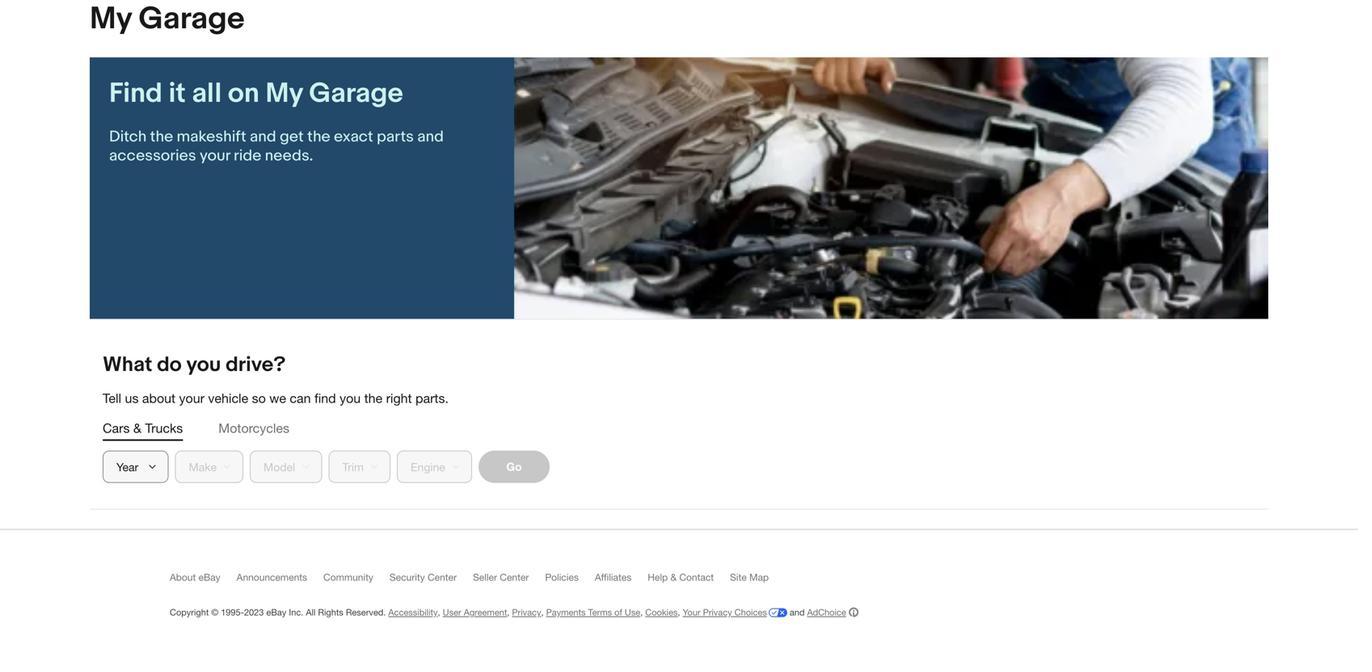 Task type: locate. For each thing, give the bounding box(es) containing it.
adchoice
[[808, 608, 847, 618]]

and left get
[[250, 127, 276, 146]]

garage up it
[[139, 0, 245, 38]]

center right seller
[[500, 572, 529, 583]]

0 horizontal spatial center
[[428, 572, 457, 583]]

so
[[252, 391, 266, 406]]

all
[[306, 608, 316, 618]]

payments terms of use link
[[546, 608, 641, 618]]

ditch the makeshift and get the exact parts and accessories your ride needs.
[[109, 127, 444, 165]]

vehicle
[[208, 391, 248, 406]]

of
[[615, 608, 623, 618]]

&
[[133, 421, 142, 436], [671, 572, 677, 583]]

& right help
[[671, 572, 677, 583]]

about
[[142, 391, 176, 406]]

security center
[[390, 572, 457, 583]]

, left privacy link
[[507, 608, 510, 618]]

seller
[[473, 572, 497, 583]]

community link
[[324, 572, 390, 591]]

garage up the exact
[[309, 77, 403, 110]]

parts
[[377, 127, 414, 146]]

parts.
[[416, 391, 449, 406]]

& inside tab list
[[133, 421, 142, 436]]

terms
[[588, 608, 612, 618]]

1 vertical spatial your
[[179, 391, 205, 406]]

tell
[[103, 391, 121, 406]]

site
[[730, 572, 747, 583]]

0 vertical spatial you
[[186, 353, 221, 378]]

& for help
[[671, 572, 677, 583]]

affiliates
[[595, 572, 632, 583]]

, left your
[[678, 608, 681, 618]]

0 vertical spatial your
[[200, 146, 230, 165]]

, left cookies link
[[641, 608, 643, 618]]

we
[[270, 391, 286, 406]]

your
[[200, 146, 230, 165], [179, 391, 205, 406]]

accessibility
[[389, 608, 438, 618]]

my right the on
[[266, 77, 303, 110]]

1 horizontal spatial center
[[500, 572, 529, 583]]

1 center from the left
[[428, 572, 457, 583]]

tell us about your vehicle so we can find you the right parts.
[[103, 391, 449, 406]]

0 horizontal spatial ebay
[[199, 572, 221, 583]]

1 privacy from the left
[[512, 608, 541, 618]]

and right parts
[[418, 127, 444, 146]]

about
[[170, 572, 196, 583]]

1 vertical spatial garage
[[309, 77, 403, 110]]

the right get
[[307, 127, 331, 146]]

center right security
[[428, 572, 457, 583]]

the
[[150, 127, 173, 146], [307, 127, 331, 146], [364, 391, 383, 406]]

accessories
[[109, 146, 196, 165]]

your left ride
[[200, 146, 230, 165]]

the right ditch
[[150, 127, 173, 146]]

and left the adchoice
[[790, 608, 805, 618]]

center inside security center link
[[428, 572, 457, 583]]

0 horizontal spatial &
[[133, 421, 142, 436]]

your privacy choices link
[[683, 608, 788, 618]]

1 vertical spatial ebay
[[266, 608, 287, 618]]

motorcycles
[[219, 421, 290, 436]]

get
[[280, 127, 304, 146]]

cars
[[103, 421, 130, 436]]

adchoice link
[[808, 608, 859, 618]]

1 vertical spatial you
[[340, 391, 361, 406]]

2 center from the left
[[500, 572, 529, 583]]

tab list containing cars & trucks
[[103, 420, 1256, 438]]

my garage
[[90, 0, 245, 38]]

you right find
[[340, 391, 361, 406]]

right
[[386, 391, 412, 406]]

it
[[169, 77, 186, 110]]

and
[[250, 127, 276, 146], [418, 127, 444, 146], [790, 608, 805, 618]]

,
[[438, 608, 440, 618], [507, 608, 510, 618], [541, 608, 544, 618], [641, 608, 643, 618], [678, 608, 681, 618]]

1 horizontal spatial ebay
[[266, 608, 287, 618]]

privacy
[[512, 608, 541, 618], [703, 608, 732, 618]]

, left user at left
[[438, 608, 440, 618]]

ride
[[234, 146, 262, 165]]

center inside seller center link
[[500, 572, 529, 583]]

0 horizontal spatial garage
[[139, 0, 245, 38]]

about ebay
[[170, 572, 221, 583]]

accessibility link
[[389, 608, 438, 618]]

©
[[211, 608, 218, 618]]

ebay
[[199, 572, 221, 583], [266, 608, 287, 618]]

seller center
[[473, 572, 529, 583]]

0 vertical spatial &
[[133, 421, 142, 436]]

my up find
[[90, 0, 132, 38]]

0 vertical spatial ebay
[[199, 572, 221, 583]]

my garage main content
[[77, 0, 1282, 510]]

0 vertical spatial my
[[90, 0, 132, 38]]

1 , from the left
[[438, 608, 440, 618]]

you right do
[[186, 353, 221, 378]]

& right cars
[[133, 421, 142, 436]]

tab list inside my garage main content
[[103, 420, 1256, 438]]

announcements link
[[237, 572, 324, 591]]

center
[[428, 572, 457, 583], [500, 572, 529, 583]]

, left payments
[[541, 608, 544, 618]]

you
[[186, 353, 221, 378], [340, 391, 361, 406]]

1 horizontal spatial &
[[671, 572, 677, 583]]

0 horizontal spatial you
[[186, 353, 221, 378]]

2 horizontal spatial the
[[364, 391, 383, 406]]

the left right
[[364, 391, 383, 406]]

makeshift
[[177, 127, 246, 146]]

your right about
[[179, 391, 205, 406]]

ebay right about
[[199, 572, 221, 583]]

1 horizontal spatial privacy
[[703, 608, 732, 618]]

cars & trucks
[[103, 421, 183, 436]]

announcements
[[237, 572, 307, 583]]

my
[[90, 0, 132, 38], [266, 77, 303, 110]]

trucks
[[145, 421, 183, 436]]

drive?
[[226, 353, 286, 378]]

site map link
[[730, 572, 785, 591]]

0 horizontal spatial privacy
[[512, 608, 541, 618]]

1 horizontal spatial my
[[266, 77, 303, 110]]

1 vertical spatial &
[[671, 572, 677, 583]]

choices
[[735, 608, 767, 618]]

on
[[228, 77, 260, 110]]

ebay left inc.
[[266, 608, 287, 618]]

tab list
[[103, 420, 1256, 438]]

privacy right your
[[703, 608, 732, 618]]

inc.
[[289, 608, 304, 618]]

privacy down seller center link at left
[[512, 608, 541, 618]]

policies link
[[545, 572, 595, 591]]

your
[[683, 608, 701, 618]]

garage
[[139, 0, 245, 38], [309, 77, 403, 110]]



Task type: describe. For each thing, give the bounding box(es) containing it.
what
[[103, 353, 152, 378]]

us
[[125, 391, 139, 406]]

0 horizontal spatial the
[[150, 127, 173, 146]]

go button
[[479, 451, 550, 483]]

about ebay link
[[170, 572, 237, 591]]

can
[[290, 391, 311, 406]]

1 horizontal spatial the
[[307, 127, 331, 146]]

use
[[625, 608, 641, 618]]

copyright © 1995-2023 ebay inc. all rights reserved. accessibility , user agreement , privacy , payments terms of use , cookies , your privacy choices
[[170, 608, 767, 618]]

site map
[[730, 572, 769, 583]]

your inside ditch the makeshift and get the exact parts and accessories your ride needs.
[[200, 146, 230, 165]]

copyright
[[170, 608, 209, 618]]

find it all on my garage
[[109, 77, 403, 110]]

map
[[750, 572, 769, 583]]

1995-
[[221, 608, 244, 618]]

2023
[[244, 608, 264, 618]]

help
[[648, 572, 668, 583]]

3 , from the left
[[541, 608, 544, 618]]

1 horizontal spatial you
[[340, 391, 361, 406]]

5 , from the left
[[678, 608, 681, 618]]

privacy link
[[512, 608, 541, 618]]

0 horizontal spatial my
[[90, 0, 132, 38]]

payments
[[546, 608, 586, 618]]

4 , from the left
[[641, 608, 643, 618]]

policies
[[545, 572, 579, 583]]

1 horizontal spatial and
[[418, 127, 444, 146]]

needs.
[[265, 146, 313, 165]]

exact
[[334, 127, 373, 146]]

go
[[507, 460, 522, 474]]

help & contact
[[648, 572, 714, 583]]

security center link
[[390, 572, 473, 591]]

security
[[390, 572, 425, 583]]

affiliates link
[[595, 572, 648, 591]]

and adchoice
[[788, 608, 847, 618]]

help & contact link
[[648, 572, 730, 591]]

seller center link
[[473, 572, 545, 591]]

contact
[[680, 572, 714, 583]]

2 horizontal spatial and
[[790, 608, 805, 618]]

center for seller center
[[500, 572, 529, 583]]

cookies
[[646, 608, 678, 618]]

ditch
[[109, 127, 147, 146]]

1 horizontal spatial garage
[[309, 77, 403, 110]]

& for cars
[[133, 421, 142, 436]]

center for security center
[[428, 572, 457, 583]]

community
[[324, 572, 374, 583]]

agreement
[[464, 608, 507, 618]]

rights
[[318, 608, 344, 618]]

reserved.
[[346, 608, 386, 618]]

0 vertical spatial garage
[[139, 0, 245, 38]]

find
[[315, 391, 336, 406]]

cookies link
[[646, 608, 678, 618]]

find
[[109, 77, 163, 110]]

user agreement link
[[443, 608, 507, 618]]

0 horizontal spatial and
[[250, 127, 276, 146]]

what do you drive?
[[103, 353, 286, 378]]

user
[[443, 608, 462, 618]]

1 vertical spatial my
[[266, 77, 303, 110]]

all
[[192, 77, 222, 110]]

2 privacy from the left
[[703, 608, 732, 618]]

do
[[157, 353, 182, 378]]

2 , from the left
[[507, 608, 510, 618]]



Task type: vqa. For each thing, say whether or not it's contained in the screenshot.
collectibles "link"
no



